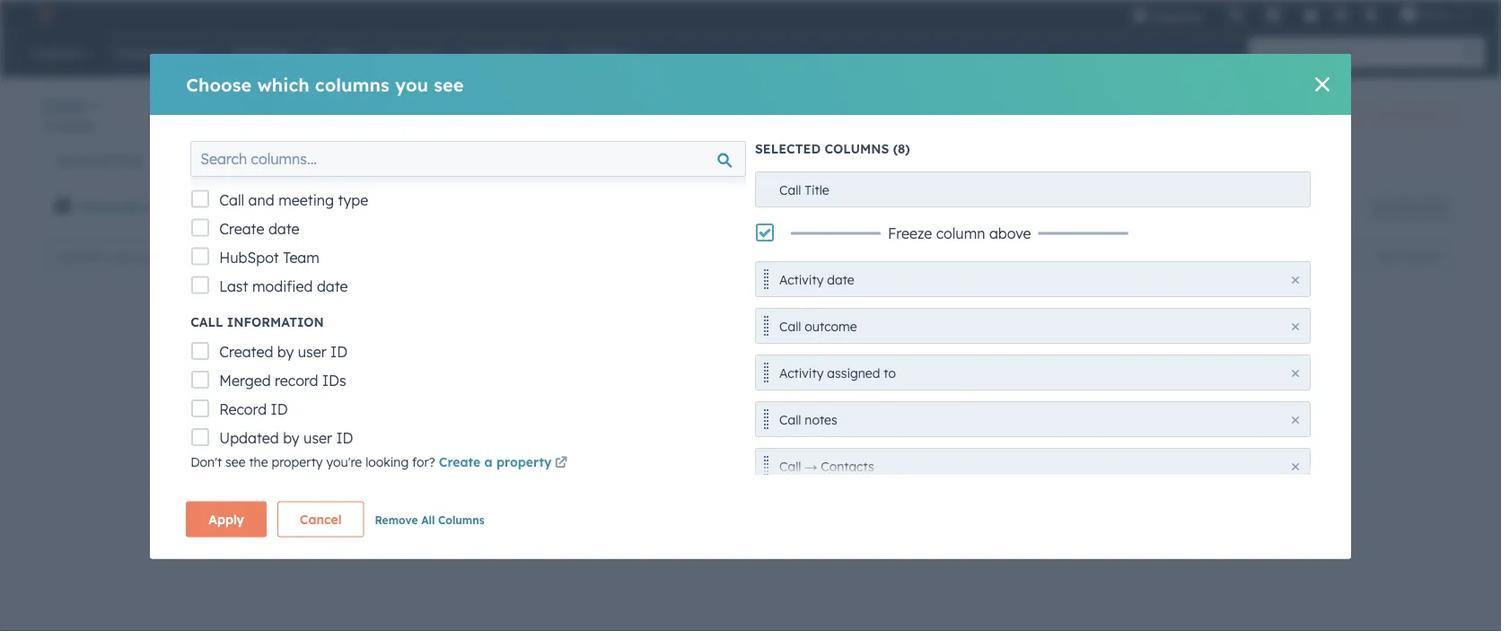 Task type: describe. For each thing, give the bounding box(es) containing it.
record
[[219, 400, 267, 418]]

columns inside dialog
[[315, 73, 389, 96]]

attached file ids
[[219, 162, 333, 180]]

don't
[[191, 454, 222, 470]]

call notes
[[779, 412, 837, 427]]

above
[[989, 224, 1031, 242]]

column
[[936, 224, 985, 242]]

clear all button
[[793, 189, 869, 225]]

call for call → contacts
[[779, 458, 801, 474]]

search button
[[1454, 38, 1485, 68]]

call → contacts
[[779, 458, 874, 474]]

export button
[[1297, 245, 1354, 268]]

funky
[[1420, 7, 1451, 22]]

add view (2/5)
[[890, 153, 982, 168]]

calls
[[117, 153, 143, 169]]

funky button
[[1390, 0, 1478, 29]]

create for create date
[[219, 220, 264, 237]]

selected columns (8)
[[755, 141, 910, 157]]

notifications image
[[1363, 8, 1379, 24]]

which
[[257, 73, 309, 96]]

edit columns button
[[1365, 245, 1453, 268]]

property inside "link"
[[496, 454, 552, 470]]

call for call outcome
[[779, 318, 801, 334]]

close image for choose which columns you see
[[1315, 77, 1329, 92]]

outcome
[[805, 318, 857, 334]]

remove
[[375, 513, 418, 526]]

contacts
[[821, 458, 874, 474]]

to for activity assigned to popup button
[[343, 199, 356, 215]]

all for clear
[[842, 199, 857, 215]]

activity for the activity date button
[[779, 272, 824, 287]]

call for call analytics
[[1375, 109, 1394, 122]]

upgrade
[[1152, 9, 1202, 23]]

selected
[[755, 141, 821, 157]]

meeting
[[278, 191, 334, 209]]

1 vertical spatial id
[[271, 400, 288, 418]]

file
[[285, 162, 305, 180]]

0
[[43, 119, 50, 132]]

funky town image
[[1400, 6, 1417, 22]]

call analytics
[[1375, 109, 1443, 122]]

activity for activity assigned to popup button
[[231, 199, 279, 215]]

import button
[[1282, 101, 1349, 130]]

save
[[1392, 201, 1417, 214]]

Search HubSpot search field
[[1249, 38, 1469, 68]]

for?
[[412, 454, 435, 470]]

clear
[[804, 199, 838, 215]]

the
[[249, 454, 268, 470]]

1 horizontal spatial see
[[434, 73, 464, 96]]

attached
[[219, 162, 281, 180]]

id for created by user id
[[330, 343, 347, 361]]

view for add
[[918, 153, 947, 168]]

you're
[[326, 454, 362, 470]]

close image for call notes
[[1292, 416, 1299, 423]]

link opens in a new window image inside create a property "link"
[[555, 457, 567, 470]]

0 records
[[43, 119, 94, 132]]

looking
[[366, 454, 409, 470]]

recorded
[[57, 153, 114, 169]]

calls button
[[43, 93, 103, 119]]

export
[[1309, 250, 1343, 263]]

(8)
[[893, 141, 910, 157]]

choose
[[186, 73, 252, 96]]

recorded calls button
[[43, 143, 447, 179]]

all for remove
[[421, 513, 435, 526]]

by for updated
[[283, 429, 299, 447]]

advanced
[[658, 199, 721, 215]]

advanced filters (2)
[[658, 199, 781, 215]]

→
[[805, 458, 817, 474]]

ids for merged record ids
[[322, 372, 346, 390]]

marketplaces button
[[1254, 0, 1292, 29]]

call title
[[779, 182, 829, 198]]

columns inside button
[[1400, 250, 1442, 263]]

calls
[[43, 95, 86, 118]]

notifications button
[[1356, 0, 1386, 29]]

merged record ids
[[219, 372, 346, 390]]

call analytics link
[[1360, 101, 1458, 130]]

cancel button
[[277, 501, 364, 537]]

filters
[[725, 199, 761, 215]]

date for create date
[[268, 220, 299, 237]]

type
[[338, 191, 368, 209]]

0 horizontal spatial see
[[225, 454, 246, 470]]

activity date
[[779, 272, 854, 287]]

edit columns
[[1377, 250, 1442, 263]]

hubspot link
[[22, 4, 67, 25]]

activity date button
[[755, 261, 1311, 297]]

create a property link
[[439, 453, 571, 474]]

analytics
[[1397, 109, 1443, 122]]

call → contacts button
[[755, 448, 1311, 483]]

call for call notes
[[779, 412, 801, 427]]

team
[[283, 248, 319, 266]]

activity for activity assigned to button
[[779, 365, 824, 381]]

remove all columns button
[[375, 508, 484, 530]]

activity assigned to for activity assigned to popup button
[[231, 199, 356, 215]]

Search columns... search field
[[191, 141, 746, 177]]

apply button
[[186, 501, 266, 537]]

record id
[[219, 400, 288, 418]]

close image for call outcome
[[1292, 323, 1299, 330]]

assigned for activity assigned to button
[[827, 365, 880, 381]]



Task type: locate. For each thing, give the bounding box(es) containing it.
3 close image from the top
[[1292, 416, 1299, 423]]

information
[[227, 314, 324, 329]]

1 horizontal spatial all
[[842, 199, 857, 215]]

1 horizontal spatial columns
[[825, 141, 889, 157]]

call up (2)
[[779, 182, 801, 198]]

1 vertical spatial activity assigned to
[[779, 365, 896, 381]]

0 vertical spatial assigned
[[283, 199, 339, 215]]

call left and
[[219, 191, 244, 209]]

save view button
[[1361, 193, 1458, 222]]

calling icon image
[[1227, 7, 1243, 23]]

columns right edit
[[1400, 250, 1442, 263]]

freeze column above
[[888, 224, 1031, 242]]

menu item
[[1215, 0, 1218, 29]]

don't see the property you're looking for?
[[191, 454, 439, 470]]

a
[[484, 454, 493, 470]]

1 horizontal spatial create
[[439, 454, 481, 470]]

activity assigned to inside button
[[779, 365, 896, 381]]

0 vertical spatial ids
[[309, 162, 333, 180]]

close image inside the call notes button
[[1292, 416, 1299, 423]]

settings image
[[1333, 8, 1349, 24]]

assigned down "outcome"
[[827, 365, 880, 381]]

close image up import button on the top of the page
[[1315, 77, 1329, 92]]

activity up 'call notes'
[[779, 365, 824, 381]]

property down the updated by user id
[[272, 454, 323, 470]]

assigned inside popup button
[[283, 199, 339, 215]]

activity assigned to down 'file'
[[231, 199, 356, 215]]

last modified date
[[219, 277, 348, 295]]

call information
[[191, 314, 324, 329]]

2 vertical spatial id
[[336, 429, 353, 447]]

1 vertical spatial columns
[[1400, 250, 1442, 263]]

date down call and meeting type
[[268, 220, 299, 237]]

1 horizontal spatial assigned
[[827, 365, 880, 381]]

close image for activity date
[[1292, 276, 1299, 283]]

(2)
[[765, 199, 781, 215]]

date up "outcome"
[[827, 272, 854, 287]]

columns left you in the top of the page
[[315, 73, 389, 96]]

1 horizontal spatial to
[[884, 365, 896, 381]]

marketplaces image
[[1265, 8, 1281, 24]]

record
[[275, 372, 318, 390]]

call left "analytics"
[[1375, 109, 1394, 122]]

ids
[[309, 162, 333, 180], [322, 372, 346, 390]]

2 close image from the top
[[1292, 369, 1299, 377]]

call inside call analytics link
[[1375, 109, 1394, 122]]

upgrade image
[[1132, 8, 1148, 24]]

user for created by user id
[[298, 343, 326, 361]]

1 vertical spatial see
[[225, 454, 246, 470]]

close image down "export" button
[[1292, 276, 1299, 283]]

link opens in a new window image
[[555, 453, 567, 474], [555, 457, 567, 470]]

and
[[248, 191, 274, 209]]

0 vertical spatial activity
[[231, 199, 279, 215]]

create for create a property
[[439, 454, 481, 470]]

transcript
[[77, 199, 141, 215]]

1 link opens in a new window image from the top
[[555, 453, 567, 474]]

available
[[145, 199, 203, 215]]

0 vertical spatial see
[[434, 73, 464, 96]]

call left notes
[[779, 412, 801, 427]]

1 close image from the top
[[1292, 323, 1299, 330]]

1 vertical spatial create
[[439, 454, 481, 470]]

0 horizontal spatial columns
[[315, 73, 389, 96]]

save view
[[1392, 201, 1443, 214]]

property
[[272, 454, 323, 470], [496, 454, 552, 470]]

all right remove
[[421, 513, 435, 526]]

all inside choose which columns you see dialog
[[421, 513, 435, 526]]

0 horizontal spatial to
[[343, 199, 356, 215]]

activity assigned to
[[231, 199, 356, 215], [779, 365, 896, 381]]

0 horizontal spatial columns
[[438, 513, 484, 526]]

call left "outcome"
[[779, 318, 801, 334]]

create date
[[219, 220, 299, 237]]

0 vertical spatial create
[[219, 220, 264, 237]]

view for save
[[1420, 201, 1443, 214]]

menu
[[1119, 0, 1479, 29]]

call outcome
[[779, 318, 857, 334]]

1 vertical spatial ids
[[322, 372, 346, 390]]

0 horizontal spatial assigned
[[283, 199, 339, 215]]

Search call name or notes search field
[[48, 240, 259, 272]]

0 horizontal spatial property
[[272, 454, 323, 470]]

columns
[[825, 141, 889, 157], [438, 513, 484, 526]]

0 horizontal spatial view
[[918, 153, 947, 168]]

2 vertical spatial activity
[[779, 365, 824, 381]]

hubspot team
[[219, 248, 319, 266]]

transcript available button
[[73, 189, 209, 225]]

title
[[805, 182, 829, 198]]

0 vertical spatial all
[[842, 199, 857, 215]]

updated by user id
[[219, 429, 353, 447]]

records
[[53, 119, 94, 132]]

id up you're
[[336, 429, 353, 447]]

1 vertical spatial to
[[884, 365, 896, 381]]

activity inside popup button
[[231, 199, 279, 215]]

call inside call outcome button
[[779, 318, 801, 334]]

create inside "link"
[[439, 454, 481, 470]]

hubspot image
[[32, 4, 54, 25]]

1 vertical spatial by
[[283, 429, 299, 447]]

see right you in the top of the page
[[434, 73, 464, 96]]

date inside button
[[827, 272, 854, 287]]

date down team
[[317, 277, 348, 295]]

by
[[277, 343, 294, 361], [283, 429, 299, 447]]

help image
[[1303, 8, 1319, 24]]

4 close image from the top
[[1292, 463, 1299, 470]]

created
[[219, 343, 273, 361]]

by up merged record ids
[[277, 343, 294, 361]]

to inside popup button
[[343, 199, 356, 215]]

activity up call outcome
[[779, 272, 824, 287]]

choose which columns you see
[[186, 73, 464, 96]]

create left a
[[439, 454, 481, 470]]

updated
[[219, 429, 279, 447]]

notes
[[805, 412, 837, 427]]

2 horizontal spatial date
[[827, 272, 854, 287]]

activity
[[231, 199, 279, 215], [779, 272, 824, 287], [779, 365, 824, 381]]

create
[[219, 220, 264, 237], [439, 454, 481, 470]]

create up 'hubspot'
[[219, 220, 264, 237]]

close image inside call → contacts button
[[1292, 463, 1299, 470]]

activity assigned to button
[[755, 354, 1311, 390]]

activity assigned to button
[[220, 189, 363, 225]]

1 vertical spatial close image
[[1292, 276, 1299, 283]]

1 vertical spatial user
[[304, 429, 332, 447]]

activity assigned to for activity assigned to button
[[779, 365, 896, 381]]

freeze
[[888, 224, 932, 242]]

1 horizontal spatial close image
[[1315, 77, 1329, 92]]

see
[[434, 73, 464, 96], [225, 454, 246, 470]]

0 horizontal spatial create
[[219, 220, 264, 237]]

0 vertical spatial activity assigned to
[[231, 199, 356, 215]]

1 vertical spatial assigned
[[827, 365, 880, 381]]

calling icon button
[[1220, 2, 1250, 26]]

id down merged record ids
[[271, 400, 288, 418]]

2 link opens in a new window image from the top
[[555, 457, 567, 470]]

0 vertical spatial id
[[330, 343, 347, 361]]

id for updated by user id
[[336, 429, 353, 447]]

date
[[268, 220, 299, 237], [827, 272, 854, 287], [317, 277, 348, 295]]

call left "→"
[[779, 458, 801, 474]]

1 property from the left
[[272, 454, 323, 470]]

0 horizontal spatial close image
[[1292, 276, 1299, 283]]

call
[[1375, 109, 1394, 122], [779, 182, 801, 198], [219, 191, 244, 209], [191, 314, 223, 329], [779, 318, 801, 334], [779, 412, 801, 427], [779, 458, 801, 474]]

0 horizontal spatial date
[[268, 220, 299, 237]]

add view (2/5) button
[[858, 143, 1005, 179]]

close image inside activity assigned to button
[[1292, 369, 1299, 377]]

0 horizontal spatial all
[[421, 513, 435, 526]]

0 vertical spatial view
[[918, 153, 947, 168]]

view inside button
[[1420, 201, 1443, 214]]

to for activity assigned to button
[[884, 365, 896, 381]]

add
[[890, 153, 914, 168]]

id
[[330, 343, 347, 361], [271, 400, 288, 418], [336, 429, 353, 447]]

assigned down 'file'
[[283, 199, 339, 215]]

0 vertical spatial to
[[343, 199, 356, 215]]

activity assigned to inside popup button
[[231, 199, 356, 215]]

2 property from the left
[[496, 454, 552, 470]]

close image inside call outcome button
[[1292, 323, 1299, 330]]

0 horizontal spatial activity assigned to
[[231, 199, 356, 215]]

by up don't see the property you're looking for?
[[283, 429, 299, 447]]

date for activity date
[[827, 272, 854, 287]]

search image
[[1463, 47, 1476, 59]]

settings link
[[1329, 5, 1352, 24]]

close image
[[1292, 323, 1299, 330], [1292, 369, 1299, 377], [1292, 416, 1299, 423], [1292, 463, 1299, 470]]

menu containing funky
[[1119, 0, 1479, 29]]

clear all
[[804, 199, 857, 215]]

1 horizontal spatial view
[[1420, 201, 1443, 214]]

assigned
[[283, 199, 339, 215], [827, 365, 880, 381]]

columns inside button
[[438, 513, 484, 526]]

last
[[219, 277, 248, 295]]

apply
[[208, 511, 244, 527]]

view
[[918, 153, 947, 168], [1420, 201, 1443, 214]]

choose which columns you see dialog
[[150, 0, 1351, 577]]

1 vertical spatial activity
[[779, 272, 824, 287]]

import
[[1298, 109, 1334, 122]]

user up don't see the property you're looking for?
[[304, 429, 332, 447]]

advanced filters (2) button
[[628, 189, 793, 225]]

id up merged record ids
[[330, 343, 347, 361]]

recorded calls
[[57, 153, 143, 169]]

user up record
[[298, 343, 326, 361]]

1 horizontal spatial date
[[317, 277, 348, 295]]

to
[[343, 199, 356, 215], [884, 365, 896, 381]]

columns
[[315, 73, 389, 96], [1400, 250, 1442, 263]]

to inside button
[[884, 365, 896, 381]]

calls banner
[[43, 93, 1458, 143]]

call for call and meeting type
[[219, 191, 244, 209]]

property right a
[[496, 454, 552, 470]]

1 vertical spatial all
[[421, 513, 435, 526]]

call outcome button
[[755, 307, 1311, 343]]

call and meeting type
[[219, 191, 368, 209]]

transcript available
[[77, 199, 203, 215]]

edit
[[1377, 250, 1397, 263]]

help button
[[1295, 0, 1326, 29]]

modified
[[252, 277, 313, 295]]

1 vertical spatial view
[[1420, 201, 1443, 214]]

call for call information
[[191, 314, 223, 329]]

all right clear
[[842, 199, 857, 215]]

call inside call → contacts button
[[779, 458, 801, 474]]

activity assigned to down "outcome"
[[779, 365, 896, 381]]

0 vertical spatial by
[[277, 343, 294, 361]]

columns left (8)
[[825, 141, 889, 157]]

user for updated by user id
[[304, 429, 332, 447]]

see left the
[[225, 454, 246, 470]]

columns down a
[[438, 513, 484, 526]]

you
[[395, 73, 428, 96]]

assigned inside button
[[827, 365, 880, 381]]

close image for activity assigned to
[[1292, 369, 1299, 377]]

1 horizontal spatial property
[[496, 454, 552, 470]]

1 horizontal spatial activity assigned to
[[779, 365, 896, 381]]

call notes button
[[755, 401, 1311, 437]]

(2/5)
[[951, 153, 982, 168]]

1 vertical spatial columns
[[438, 513, 484, 526]]

cancel
[[300, 511, 342, 527]]

call down last
[[191, 314, 223, 329]]

created by user id
[[219, 343, 347, 361]]

hubspot
[[219, 248, 279, 266]]

0 vertical spatial close image
[[1315, 77, 1329, 92]]

by for created
[[277, 343, 294, 361]]

0 vertical spatial columns
[[315, 73, 389, 96]]

user
[[298, 343, 326, 361], [304, 429, 332, 447]]

1 horizontal spatial columns
[[1400, 250, 1442, 263]]

close image
[[1315, 77, 1329, 92], [1292, 276, 1299, 283]]

0 vertical spatial columns
[[825, 141, 889, 157]]

assigned for activity assigned to popup button
[[283, 199, 339, 215]]

0 vertical spatial user
[[298, 343, 326, 361]]

call for call title
[[779, 182, 801, 198]]

call inside the call notes button
[[779, 412, 801, 427]]

ids right record
[[322, 372, 346, 390]]

activity up create date
[[231, 199, 279, 215]]

view inside "popup button"
[[918, 153, 947, 168]]

view right the add
[[918, 153, 947, 168]]

close image inside the activity date button
[[1292, 276, 1299, 283]]

close image for call → contacts
[[1292, 463, 1299, 470]]

ids right 'file'
[[309, 162, 333, 180]]

view right save
[[1420, 201, 1443, 214]]

ids for attached file ids
[[309, 162, 333, 180]]



Task type: vqa. For each thing, say whether or not it's contained in the screenshot.
(2/5) at the right top
yes



